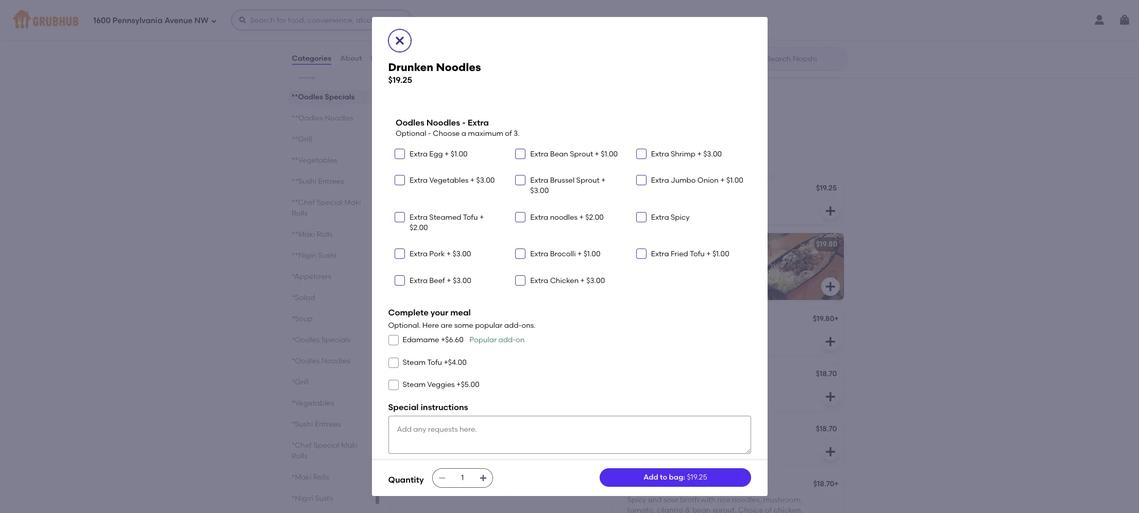 Task type: locate. For each thing, give the bounding box(es) containing it.
*oodles inside *oodles noodles tab
[[291, 357, 319, 366]]

0 vertical spatial sprout
[[570, 150, 593, 159]]

0 vertical spatial oodles
[[396, 118, 425, 128]]

1 vertical spatial oodles
[[397, 316, 422, 325]]

tofu down boat
[[690, 250, 705, 259]]

- left choose
[[428, 130, 431, 138]]

mushroom,
[[763, 496, 803, 505]]

1 steam from the top
[[403, 359, 426, 367]]

extra for extra steamed tofu
[[410, 213, 428, 222]]

1 vertical spatial $2.00
[[410, 224, 428, 232]]

red curry
[[397, 38, 432, 47]]

1 vertical spatial $18.70
[[816, 425, 837, 434]]

extra left 'noodles'
[[530, 213, 548, 222]]

extra up maximum
[[468, 118, 489, 128]]

2 vertical spatial spicy
[[627, 496, 646, 505]]

maki down the *sushi entrees 'tab' on the left
[[341, 442, 358, 450]]

drunken inside 'drunken noodles $19.25'
[[388, 61, 433, 73]]

brussel
[[550, 176, 575, 185]]

2 horizontal spatial spicy
[[671, 213, 690, 222]]

curry right the red
[[412, 38, 432, 47]]

*salad tab
[[291, 293, 364, 304]]

$3.00
[[703, 150, 722, 159], [476, 176, 495, 185], [530, 187, 549, 195], [453, 250, 471, 259], [453, 276, 471, 285], [587, 276, 605, 285]]

on down ons.
[[516, 336, 525, 345]]

**sushi
[[291, 177, 316, 186]]

entrees down *vegetables tab
[[315, 420, 341, 429]]

drunken noodles
[[627, 185, 688, 194]]

0 horizontal spatial of
[[505, 130, 512, 138]]

boat
[[682, 240, 699, 249]]

$3.00 for extra chicken + $3.00
[[587, 276, 605, 285]]

tom
[[627, 481, 642, 490]]

0 vertical spatial $18.70 button
[[621, 364, 844, 411]]

**oodles up **grill at the top left of page
[[291, 114, 323, 123]]

$3.00 right beef
[[453, 276, 471, 285]]

of left '3.'
[[505, 130, 512, 138]]

popular
[[475, 322, 503, 330]]

1600
[[93, 16, 111, 25]]

sushi
[[318, 251, 336, 260], [315, 495, 333, 503]]

0 horizontal spatial drunken
[[388, 61, 433, 73]]

*oodles specials
[[291, 336, 350, 345]]

rolls down **chef
[[291, 209, 307, 218]]

fried down the
[[671, 250, 688, 259]]

extra up noodles on the boat
[[651, 213, 669, 222]]

**oodles noodles inside tab
[[291, 114, 353, 123]]

1 vertical spatial spicy
[[423, 316, 443, 325]]

avenue
[[164, 16, 193, 25]]

entrees for **sushi entrees
[[318, 177, 344, 186]]

maki for *chef special maki rolls
[[341, 442, 358, 450]]

svg image inside main navigation navigation
[[238, 16, 247, 24]]

**chef special maki rolls
[[291, 198, 361, 218]]

maki inside **chef special maki rolls
[[344, 198, 361, 207]]

1 vertical spatial fried
[[450, 481, 468, 490]]

popular
[[470, 336, 497, 345]]

spicy inside spicy and sour broth with rice noodles, mushroom, tomato, cilantro & bean sprout. choice of chicken
[[627, 496, 646, 505]]

0 horizontal spatial spicy
[[423, 316, 443, 325]]

add-
[[504, 322, 522, 330], [499, 336, 516, 345]]

**oodles specials
[[291, 93, 355, 102]]

0 vertical spatial sushi
[[318, 251, 336, 260]]

spicy and sour broth with rice noodles, mushroom, tomato, cilantro & bean sprout. choice of chicken
[[627, 496, 803, 514]]

**maki rolls tab
[[291, 229, 364, 240]]

extra inside extra steamed tofu + $2.00
[[410, 213, 428, 222]]

*appetizers
[[291, 273, 331, 281]]

1 vertical spatial sprout
[[576, 176, 600, 185]]

curry inside button
[[412, 38, 432, 47]]

special inside the *chef special maki rolls
[[313, 442, 339, 450]]

$3.00 right vegetables
[[476, 176, 495, 185]]

1 horizontal spatial spicy
[[627, 496, 646, 505]]

Input item quantity number field
[[451, 470, 474, 488]]

**oodles noodles down **oodles specials
[[291, 114, 353, 123]]

**oodles
[[291, 93, 323, 102], [291, 114, 323, 123], [388, 154, 437, 167]]

0 vertical spatial $18.70
[[816, 370, 837, 379]]

extra left shrimp
[[651, 150, 669, 159]]

about button
[[340, 40, 363, 77]]

of down the mushroom, at the bottom right
[[765, 506, 772, 514]]

$3.00 right pork
[[453, 250, 471, 259]]

0 vertical spatial $2.00
[[586, 213, 604, 222]]

bean
[[693, 506, 711, 514]]

extra left brocolli
[[530, 250, 548, 259]]

1 horizontal spatial of
[[765, 506, 772, 514]]

+
[[835, 37, 839, 46], [445, 150, 449, 159], [595, 150, 599, 159], [697, 150, 702, 159], [470, 176, 475, 185], [601, 176, 606, 185], [721, 176, 725, 185], [480, 213, 484, 222], [579, 213, 584, 222], [447, 250, 451, 259], [578, 250, 582, 259], [707, 250, 711, 259], [447, 276, 451, 285], [581, 276, 585, 285], [835, 315, 839, 324], [441, 336, 445, 345], [444, 359, 448, 367], [457, 381, 461, 390], [835, 480, 839, 489]]

1 vertical spatial drunken
[[627, 185, 657, 194]]

choice
[[738, 506, 763, 514]]

0 vertical spatial spicy
[[671, 213, 690, 222]]

0 vertical spatial on
[[658, 240, 667, 249]]

rolls right *maki
[[313, 474, 329, 482]]

1 vertical spatial -
[[428, 130, 431, 138]]

1 vertical spatial entrees
[[315, 420, 341, 429]]

extra down noodles on the boat
[[651, 250, 669, 259]]

*maki
[[291, 474, 311, 482]]

$2.00 right 'noodles'
[[586, 213, 604, 222]]

0 vertical spatial curry
[[412, 38, 432, 47]]

$1.00 for extra bean sprout + $1.00
[[601, 150, 618, 159]]

1 vertical spatial tofu
[[690, 250, 705, 259]]

extra left beef
[[410, 276, 428, 285]]

entrees inside tab
[[318, 177, 344, 186]]

$3.00 for extra vegetables + $3.00
[[476, 176, 495, 185]]

noodles on the boat image
[[767, 234, 844, 301]]

1 horizontal spatial $2.00
[[586, 213, 604, 222]]

1 horizontal spatial -
[[462, 118, 466, 128]]

1 vertical spatial $19.25
[[816, 184, 837, 193]]

noodle
[[661, 481, 687, 490]]

fried right the singapore
[[450, 481, 468, 490]]

entrees inside 'tab'
[[315, 420, 341, 429]]

ramen
[[476, 316, 501, 325]]

soup
[[688, 481, 707, 490]]

0 horizontal spatial -
[[428, 130, 431, 138]]

1 vertical spatial **oodles
[[291, 114, 323, 123]]

0 vertical spatial $19.25
[[388, 75, 412, 85]]

0 horizontal spatial $2.00
[[410, 224, 428, 232]]

+ inside extra brussel sprout + $3.00
[[601, 176, 606, 185]]

oodles up optional
[[396, 118, 425, 128]]

-
[[462, 118, 466, 128], [428, 130, 431, 138]]

oodles for noodles
[[396, 118, 425, 128]]

rolls down *chef
[[291, 452, 307, 461]]

drunken down red curry on the left of page
[[388, 61, 433, 73]]

special down **sushi entrees tab
[[317, 198, 343, 207]]

1 vertical spatial specials
[[321, 336, 350, 345]]

on left the
[[658, 240, 667, 249]]

a
[[462, 130, 466, 138]]

1 *oodles from the top
[[291, 336, 319, 345]]

sushi inside **nigiri sushi tab
[[318, 251, 336, 260]]

singapore stir-fried noodles
[[397, 481, 499, 490]]

noodles inside the oodles noodles - extra optional - choose a maximum of 3.
[[427, 118, 460, 128]]

*nigiri sushi tab
[[291, 494, 364, 504]]

*sushi
[[291, 420, 313, 429]]

specials
[[325, 93, 355, 102], [321, 336, 350, 345]]

0 vertical spatial of
[[505, 130, 512, 138]]

broth
[[680, 496, 699, 505]]

$3.00 up onion
[[703, 150, 722, 159]]

$1.00
[[451, 150, 468, 159], [601, 150, 618, 159], [727, 176, 744, 185], [584, 250, 601, 259], [713, 250, 730, 259]]

*oodles inside *oodles specials tab
[[291, 336, 319, 345]]

0 vertical spatial special
[[317, 198, 343, 207]]

oodles
[[396, 118, 425, 128], [397, 316, 422, 325]]

tomato,
[[627, 506, 655, 514]]

Special instructions text field
[[388, 416, 751, 455]]

special inside **chef special maki rolls
[[317, 198, 343, 207]]

2 horizontal spatial tofu
[[690, 250, 705, 259]]

0 vertical spatial tofu
[[463, 213, 478, 222]]

0 vertical spatial specials
[[325, 93, 355, 102]]

**oodles down **soup
[[291, 93, 323, 102]]

0 vertical spatial steam
[[403, 359, 426, 367]]

**vegetables tab
[[291, 155, 364, 166]]

maki down **sushi entrees tab
[[344, 198, 361, 207]]

extra up curry laksa
[[410, 176, 428, 185]]

noodles inside tab
[[324, 114, 353, 123]]

*oodles up *grill
[[291, 357, 319, 366]]

oodles spicy seafood ramen button
[[390, 309, 613, 356]]

1 $18.70 button from the top
[[621, 364, 844, 411]]

extra down mee goreng
[[410, 250, 428, 259]]

1 horizontal spatial $19.25
[[687, 474, 707, 482]]

**oodles for "**oodles noodles" tab
[[291, 114, 323, 123]]

**oodles specials tab
[[291, 92, 364, 103]]

&
[[685, 506, 691, 514]]

**soup tab
[[291, 71, 364, 81]]

svg image
[[1119, 14, 1131, 26], [211, 18, 217, 24], [393, 34, 406, 47], [397, 151, 403, 157], [518, 151, 524, 157], [518, 177, 524, 183], [638, 177, 644, 183], [593, 205, 606, 218], [518, 214, 524, 220], [397, 251, 403, 257], [638, 251, 644, 257], [397, 278, 403, 284], [518, 278, 524, 284], [824, 281, 837, 293], [824, 336, 837, 348], [390, 338, 397, 344], [824, 446, 837, 459], [438, 475, 446, 483], [479, 475, 487, 483]]

specials down **soup tab
[[325, 93, 355, 102]]

0 vertical spatial **oodles noodles
[[291, 114, 353, 123]]

pad thai button
[[390, 364, 613, 411]]

0 vertical spatial **oodles
[[291, 93, 323, 102]]

shrimp
[[671, 150, 696, 159]]

2 steam from the top
[[403, 381, 426, 390]]

fried
[[671, 250, 688, 259], [450, 481, 468, 490]]

$5.00
[[461, 381, 480, 390]]

oodles inside the oodles noodles - extra optional - choose a maximum of 3.
[[396, 118, 425, 128]]

extra left the steamed
[[410, 213, 428, 222]]

special down the *sushi entrees 'tab' on the left
[[313, 442, 339, 450]]

laksa
[[418, 185, 439, 194]]

$2.00 up mee goreng
[[410, 224, 428, 232]]

add- down "popular"
[[499, 336, 516, 345]]

**oodles down optional
[[388, 154, 437, 167]]

sushi down **maki rolls tab
[[318, 251, 336, 260]]

entrees down **vegetables tab
[[318, 177, 344, 186]]

reviews button
[[370, 40, 400, 77]]

of inside spicy and sour broth with rice noodles, mushroom, tomato, cilantro & bean sprout. choice of chicken
[[765, 506, 772, 514]]

0 vertical spatial add-
[[504, 322, 522, 330]]

$19.25
[[388, 75, 412, 85], [816, 184, 837, 193], [687, 474, 707, 482]]

special
[[317, 198, 343, 207], [388, 403, 419, 413], [313, 442, 339, 450]]

$19.25 inside 'drunken noodles $19.25'
[[388, 75, 412, 85]]

*salad
[[291, 294, 315, 302]]

categories
[[292, 54, 331, 63]]

**oodles inside tab
[[291, 114, 323, 123]]

tofu right the steamed
[[463, 213, 478, 222]]

0 horizontal spatial **oodles noodles
[[291, 114, 353, 123]]

main navigation navigation
[[0, 0, 1139, 40]]

1 horizontal spatial tofu
[[463, 213, 478, 222]]

extra beef + $3.00
[[410, 276, 471, 285]]

here
[[422, 322, 439, 330]]

*oodles down *soup
[[291, 336, 319, 345]]

1 vertical spatial *oodles
[[291, 357, 319, 366]]

1 vertical spatial special
[[388, 403, 419, 413]]

sushi for *nigiri sushi
[[315, 495, 333, 503]]

add- up the popular add-on
[[504, 322, 522, 330]]

extra for extra brussel sprout
[[530, 176, 548, 185]]

tom yum noodle soup
[[627, 481, 707, 490]]

0 vertical spatial *oodles
[[291, 336, 319, 345]]

sushi inside *nigiri sushi 'tab'
[[315, 495, 333, 503]]

oodles inside 'oodles spicy seafood ramen' button
[[397, 316, 422, 325]]

special up pho
[[388, 403, 419, 413]]

0 vertical spatial entrees
[[318, 177, 344, 186]]

extra bean sprout + $1.00
[[530, 150, 618, 159]]

2 *oodles from the top
[[291, 357, 319, 366]]

**nigiri sushi
[[291, 251, 336, 260]]

steam veggies + $5.00
[[403, 381, 480, 390]]

extra left egg
[[410, 150, 428, 159]]

tofu inside extra steamed tofu + $2.00
[[463, 213, 478, 222]]

svg image
[[238, 16, 247, 24], [824, 58, 837, 71], [638, 151, 644, 157], [397, 177, 403, 183], [824, 205, 837, 218], [397, 214, 403, 220], [638, 214, 644, 220], [518, 251, 524, 257], [593, 281, 606, 293], [390, 360, 397, 366], [824, 391, 837, 404], [593, 446, 606, 459]]

optional.
[[388, 322, 421, 330]]

*oodles
[[291, 336, 319, 345], [291, 357, 319, 366]]

drunken up extra spicy
[[627, 185, 657, 194]]

extra inside extra brussel sprout + $3.00
[[530, 176, 548, 185]]

2 vertical spatial special
[[313, 442, 339, 450]]

2 vertical spatial $19.25
[[687, 474, 707, 482]]

$3.00 inside extra brussel sprout + $3.00
[[530, 187, 549, 195]]

spicy up the
[[671, 213, 690, 222]]

vegetables
[[429, 176, 469, 185]]

$3.00 right chicken
[[587, 276, 605, 285]]

$18.70 for first $18.70 button from the bottom
[[816, 425, 837, 434]]

spicy inside 'oodles spicy seafood ramen' button
[[423, 316, 443, 325]]

**sushi entrees
[[291, 177, 344, 186]]

spicy up tomato,
[[627, 496, 646, 505]]

maki inside the *chef special maki rolls
[[341, 442, 358, 450]]

extra vegetables + $3.00
[[410, 176, 495, 185]]

1 vertical spatial $18.70 button
[[621, 420, 844, 466]]

egg
[[429, 150, 443, 159]]

steam
[[403, 359, 426, 367], [403, 381, 426, 390]]

**oodles noodles up vegetables
[[388, 154, 484, 167]]

sushi down *maki rolls tab
[[315, 495, 333, 503]]

1 vertical spatial of
[[765, 506, 772, 514]]

noodles
[[550, 213, 578, 222]]

sprout right bean
[[570, 150, 593, 159]]

steam down pad thai
[[403, 381, 426, 390]]

singapore
[[397, 481, 433, 490]]

sour
[[664, 496, 679, 505]]

1 vertical spatial steam
[[403, 381, 426, 390]]

0 vertical spatial drunken
[[388, 61, 433, 73]]

**sushi entrees tab
[[291, 176, 364, 187]]

$18.70
[[816, 370, 837, 379], [816, 425, 837, 434], [813, 480, 835, 489]]

chicken
[[550, 276, 579, 285]]

jumbo
[[671, 176, 696, 185]]

0 horizontal spatial on
[[516, 336, 525, 345]]

extra fried tofu + $1.00
[[651, 250, 730, 259]]

$4.00
[[448, 359, 467, 367]]

0 vertical spatial maki
[[344, 198, 361, 207]]

entrees for *sushi entrees
[[315, 420, 341, 429]]

0 horizontal spatial $19.25
[[388, 75, 412, 85]]

extra up drunken noodles
[[651, 176, 669, 185]]

**oodles inside tab
[[291, 93, 323, 102]]

**maki
[[291, 230, 315, 239]]

*soup tab
[[291, 314, 364, 325]]

2 $18.70 button from the top
[[621, 420, 844, 466]]

extra for extra egg
[[410, 150, 428, 159]]

0 vertical spatial fried
[[671, 250, 688, 259]]

add
[[644, 474, 658, 482]]

$19.80
[[585, 184, 606, 193], [816, 240, 838, 249], [813, 315, 835, 324], [585, 480, 606, 489]]

add- inside complete your meal optional. here are some popular add-ons.
[[504, 322, 522, 330]]

spicy up edamame + $6.60
[[423, 316, 443, 325]]

rolls inside the *chef special maki rolls
[[291, 452, 307, 461]]

sprout right brussel
[[576, 176, 600, 185]]

onion
[[698, 176, 719, 185]]

1 vertical spatial maki
[[341, 442, 358, 450]]

specials up *oodles noodles tab
[[321, 336, 350, 345]]

tofu up thai
[[427, 359, 442, 367]]

sprout inside extra brussel sprout + $3.00
[[576, 176, 600, 185]]

1 vertical spatial sushi
[[315, 495, 333, 503]]

extra left chicken
[[530, 276, 548, 285]]

steam for steam veggies
[[403, 381, 426, 390]]

extra left brussel
[[530, 176, 548, 185]]

steam for steam tofu
[[403, 359, 426, 367]]

0 horizontal spatial fried
[[450, 481, 468, 490]]

1 horizontal spatial fried
[[671, 250, 688, 259]]

oodles left here
[[397, 316, 422, 325]]

pork
[[429, 250, 445, 259]]

0 horizontal spatial tofu
[[427, 359, 442, 367]]

extra for extra pork
[[410, 250, 428, 259]]

1 horizontal spatial drunken
[[627, 185, 657, 194]]

edamame + $6.60
[[403, 336, 464, 345]]

extra for extra chicken
[[530, 276, 548, 285]]

**nigiri sushi tab
[[291, 250, 364, 261]]

steam up pad thai
[[403, 359, 426, 367]]

- up a
[[462, 118, 466, 128]]

of
[[505, 130, 512, 138], [765, 506, 772, 514]]

$3.00 for extra beef + $3.00
[[453, 276, 471, 285]]

$3.00 up extra noodles + $2.00
[[530, 187, 549, 195]]

1 horizontal spatial **oodles noodles
[[388, 154, 484, 167]]

specials for *oodles specials
[[321, 336, 350, 345]]

$2.00
[[586, 213, 604, 222], [410, 224, 428, 232]]

of inside the oodles noodles - extra optional - choose a maximum of 3.
[[505, 130, 512, 138]]

extra left bean
[[530, 150, 548, 159]]

curry left laksa
[[397, 185, 416, 194]]



Task type: vqa. For each thing, say whether or not it's contained in the screenshot.
SUSHI inside tab
yes



Task type: describe. For each thing, give the bounding box(es) containing it.
categories button
[[291, 40, 332, 77]]

and
[[648, 496, 662, 505]]

1 vertical spatial add-
[[499, 336, 516, 345]]

steamed
[[429, 213, 461, 222]]

to
[[660, 474, 667, 482]]

are
[[441, 322, 453, 330]]

*chef special maki rolls
[[291, 442, 358, 461]]

**vegetables
[[291, 156, 337, 165]]

*nigiri
[[291, 495, 313, 503]]

rolls right **maki
[[316, 230, 332, 239]]

extra chicken + $3.00
[[530, 276, 605, 285]]

*chef special maki rolls tab
[[291, 441, 364, 462]]

extra for extra beef
[[410, 276, 428, 285]]

extra for extra noodles
[[530, 213, 548, 222]]

pennsylvania
[[113, 16, 163, 25]]

*maki rolls tab
[[291, 473, 364, 483]]

extra for extra fried tofu
[[651, 250, 669, 259]]

3.
[[514, 130, 520, 138]]

extra for extra vegetables
[[410, 176, 428, 185]]

1 vertical spatial **oodles noodles
[[388, 154, 484, 167]]

*oodles noodles tab
[[291, 356, 364, 367]]

*oodles for *oodles noodles
[[291, 357, 319, 366]]

red
[[397, 38, 410, 47]]

2 vertical spatial **oodles
[[388, 154, 437, 167]]

**chef special maki rolls tab
[[291, 197, 364, 219]]

oodles noodles - extra optional - choose a maximum of 3.
[[396, 118, 520, 138]]

extra shrimp + $3.00
[[651, 150, 722, 159]]

extra steamed tofu + $2.00
[[410, 213, 484, 232]]

rice
[[717, 496, 730, 505]]

extra for extra shrimp
[[651, 150, 669, 159]]

specials for **oodles specials
[[325, 93, 355, 102]]

rolls inside tab
[[313, 474, 329, 482]]

nw
[[194, 16, 209, 25]]

steam tofu + $4.00
[[403, 359, 467, 367]]

red curry button
[[390, 32, 613, 78]]

2 vertical spatial tofu
[[427, 359, 442, 367]]

reviews
[[371, 54, 400, 63]]

*sushi entrees tab
[[291, 419, 364, 430]]

1 horizontal spatial on
[[658, 240, 667, 249]]

**oodles for **oodles specials tab
[[291, 93, 323, 102]]

$19.80 +
[[813, 315, 839, 324]]

**grill
[[291, 135, 312, 144]]

choose
[[433, 130, 460, 138]]

mee goreng
[[397, 240, 440, 249]]

$1.00 for extra jumbo onion + $1.00
[[727, 176, 744, 185]]

pad thai
[[397, 371, 428, 380]]

pad
[[397, 371, 411, 380]]

$20.90 +
[[812, 37, 839, 46]]

*oodles specials tab
[[291, 335, 364, 346]]

$2.00 inside extra steamed tofu + $2.00
[[410, 224, 428, 232]]

extra for extra bean sprout
[[530, 150, 548, 159]]

veggies
[[427, 381, 455, 390]]

extra for extra jumbo onion
[[651, 176, 669, 185]]

2 horizontal spatial $19.25
[[816, 184, 837, 193]]

*grill tab
[[291, 377, 364, 388]]

*maki rolls
[[291, 474, 329, 482]]

*appetizers tab
[[291, 272, 364, 282]]

mee goreng button
[[390, 234, 613, 301]]

extra jumbo onion + $1.00
[[651, 176, 744, 185]]

yum
[[644, 481, 659, 490]]

edamame
[[403, 336, 439, 345]]

**oodles noodles tab
[[291, 113, 364, 124]]

$1.00 for extra fried tofu + $1.00
[[713, 250, 730, 259]]

sushi for **nigiri sushi
[[318, 251, 336, 260]]

noodles on the boat
[[627, 240, 699, 249]]

special for **chef special maki rolls
[[317, 198, 343, 207]]

thai
[[412, 371, 428, 380]]

special for *chef special maki rolls
[[313, 442, 339, 450]]

1 vertical spatial on
[[516, 336, 525, 345]]

maki for **chef special maki rolls
[[344, 198, 361, 207]]

special instructions
[[388, 403, 468, 413]]

*oodles noodles
[[291, 357, 350, 366]]

tofu for extra fried tofu
[[690, 250, 705, 259]]

*vegetables tab
[[291, 398, 364, 409]]

$6.60
[[445, 336, 464, 345]]

with
[[701, 496, 716, 505]]

noodles inside tab
[[321, 357, 350, 366]]

rolls inside **chef special maki rolls
[[291, 209, 307, 218]]

*nigiri sushi
[[291, 495, 333, 503]]

extra inside the oodles noodles - extra optional - choose a maximum of 3.
[[468, 118, 489, 128]]

drunken noodles $19.25
[[388, 61, 481, 85]]

$18.70 for 2nd $18.70 button from the bottom
[[816, 370, 837, 379]]

the
[[669, 240, 681, 249]]

oodles for spicy
[[397, 316, 422, 325]]

extra for extra brocolli
[[530, 250, 548, 259]]

curry laksa
[[397, 185, 439, 194]]

meal
[[450, 308, 471, 318]]

sprout for extra bean sprout
[[570, 150, 593, 159]]

0 vertical spatial -
[[462, 118, 466, 128]]

instructions
[[421, 403, 468, 413]]

mee
[[397, 240, 412, 249]]

**nigiri
[[291, 251, 316, 260]]

**chef
[[291, 198, 315, 207]]

*soup
[[291, 315, 313, 324]]

about
[[340, 54, 362, 63]]

**grill tab
[[291, 134, 364, 145]]

**soup
[[291, 72, 316, 80]]

Search Nooshi search field
[[765, 54, 844, 64]]

*oodles for *oodles specials
[[291, 336, 319, 345]]

optional
[[396, 130, 426, 138]]

sprout for extra brussel sprout
[[576, 176, 600, 185]]

1 vertical spatial curry
[[397, 185, 416, 194]]

drunken for drunken noodles $19.25
[[388, 61, 433, 73]]

noodles inside 'drunken noodles $19.25'
[[436, 61, 481, 73]]

pho bo
[[397, 426, 421, 435]]

add to bag: $19.25
[[644, 474, 707, 482]]

tofu for extra steamed tofu
[[463, 213, 478, 222]]

extra pork + $3.00
[[410, 250, 471, 259]]

ons.
[[522, 322, 536, 330]]

some
[[454, 322, 473, 330]]

spicy for extra
[[671, 213, 690, 222]]

1600 pennsylvania avenue nw
[[93, 16, 209, 25]]

noodles,
[[732, 496, 762, 505]]

bag:
[[669, 474, 685, 482]]

sprout.
[[713, 506, 737, 514]]

$3.00 for extra shrimp + $3.00
[[703, 150, 722, 159]]

beef
[[429, 276, 445, 285]]

drunken for drunken noodles
[[627, 185, 657, 194]]

stir-
[[435, 481, 450, 490]]

brocolli
[[550, 250, 576, 259]]

popular add-on
[[470, 336, 525, 345]]

oodles spicy seafood ramen
[[397, 316, 501, 325]]

quantity
[[388, 476, 424, 485]]

+ inside extra steamed tofu + $2.00
[[480, 213, 484, 222]]

bo
[[412, 426, 421, 435]]

$3.00 for extra pork + $3.00
[[453, 250, 471, 259]]

spicy for oodles
[[423, 316, 443, 325]]

2 vertical spatial $18.70
[[813, 480, 835, 489]]

**maki rolls
[[291, 230, 332, 239]]

extra egg + $1.00
[[410, 150, 468, 159]]



